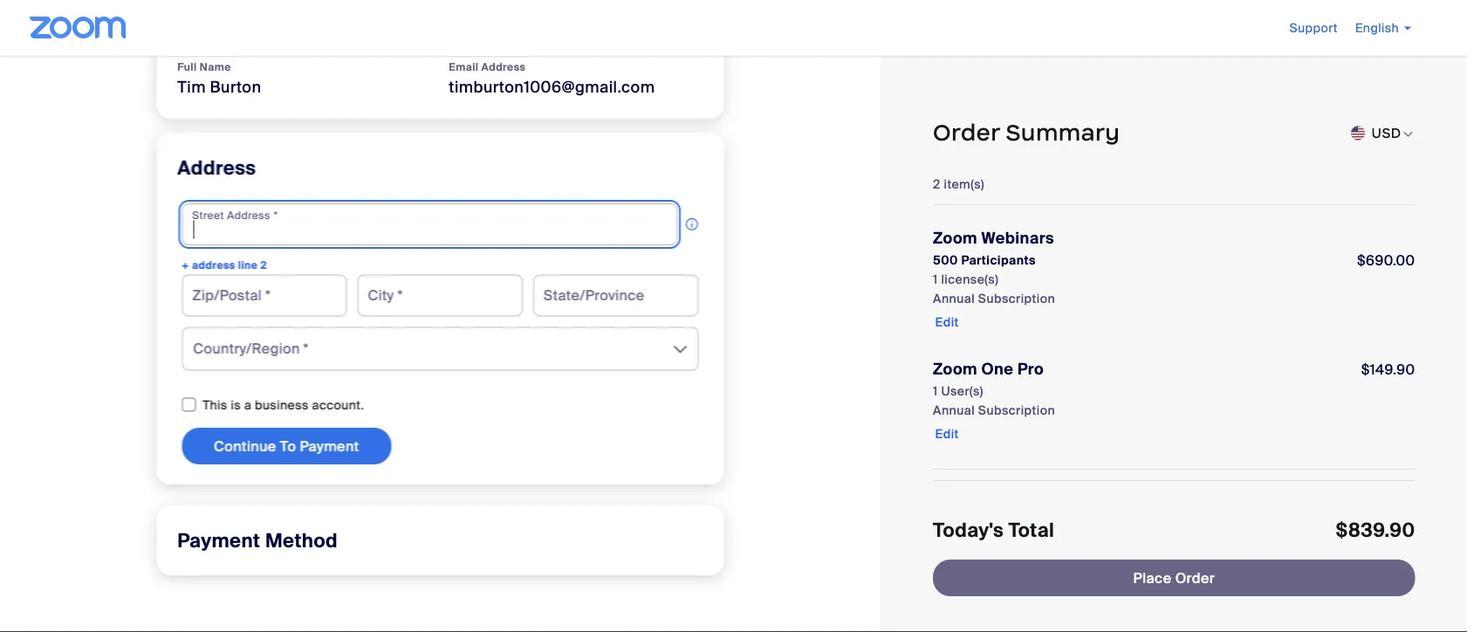 Task type: describe. For each thing, give the bounding box(es) containing it.
state/province
[[544, 286, 645, 305]]

full name tim burton
[[177, 60, 261, 97]]

timburton1006@gmail.com
[[449, 77, 655, 97]]

email address timburton1006@gmail.com
[[449, 60, 655, 97]]

500
[[933, 252, 958, 268]]

a
[[244, 397, 252, 413]]

line
[[238, 258, 258, 272]]

2 item(s)
[[933, 176, 984, 192]]

participants
[[961, 252, 1036, 268]]

Zip/Postal text field
[[182, 275, 347, 316]]

webinars
[[981, 228, 1054, 248]]

+
[[182, 258, 189, 272]]

State/province text field
[[533, 275, 699, 316]]

1 vertical spatial address
[[177, 156, 256, 180]]

1 license(s) annual subscription edit
[[933, 271, 1055, 330]]

pro
[[1017, 359, 1044, 379]]

500 participants
[[933, 252, 1036, 268]]

total
[[1008, 518, 1054, 543]]

city
[[368, 286, 394, 305]]

1 for 500
[[933, 271, 938, 287]]

support
[[1290, 20, 1338, 36]]

$690.00
[[1357, 251, 1415, 269]]

subscription for one
[[978, 402, 1055, 418]]

+ address line 2 button
[[182, 256, 699, 275]]

summary
[[1006, 118, 1120, 147]]

payment
[[177, 528, 261, 553]]

usd button
[[1372, 120, 1401, 146]]

to
[[280, 437, 296, 455]]

this is a business account.
[[203, 397, 364, 413]]

street address text field
[[182, 204, 677, 246]]

tim
[[177, 77, 206, 97]]

today's
[[933, 518, 1004, 543]]

edit button for 500
[[933, 308, 961, 336]]

edit for zoom
[[935, 426, 959, 442]]

City text field
[[358, 275, 523, 316]]

license(s)
[[941, 271, 998, 287]]



Task type: locate. For each thing, give the bounding box(es) containing it.
zoom webinars
[[933, 228, 1054, 248]]

payment
[[300, 437, 359, 455]]

0 vertical spatial edit button
[[933, 308, 961, 336]]

street address field
[[182, 204, 677, 246]]

subscription for participants
[[978, 290, 1055, 306]]

address for street
[[227, 209, 271, 222]]

address
[[482, 60, 526, 74], [177, 156, 256, 180]]

zoom for zoom webinars
[[933, 228, 977, 248]]

1 edit button from the top
[[933, 308, 961, 336]]

1 vertical spatial 2
[[261, 258, 267, 272]]

0 horizontal spatial address
[[177, 156, 256, 180]]

name
[[200, 60, 231, 74]]

edit button
[[933, 308, 961, 336], [933, 420, 961, 448]]

1 down the 500
[[933, 271, 938, 287]]

subscription inside 1 license(s) annual subscription edit
[[978, 290, 1055, 306]]

annual
[[933, 290, 975, 306], [933, 402, 975, 418]]

1 left user(s)
[[933, 383, 938, 399]]

method
[[265, 528, 338, 553]]

2 1 from the top
[[933, 383, 938, 399]]

annual for zoom
[[933, 402, 975, 418]]

required application
[[182, 204, 699, 246]]

address right street
[[227, 209, 271, 222]]

$839.90
[[1336, 518, 1415, 543], [1358, 530, 1415, 549], [1350, 552, 1415, 572]]

order summary
[[933, 118, 1120, 147]]

place
[[1133, 569, 1172, 587]]

address inside + address line 2 button
[[192, 258, 235, 272]]

1 horizontal spatial 2
[[933, 176, 940, 192]]

1 vertical spatial annual
[[933, 402, 975, 418]]

0 vertical spatial zoom
[[933, 228, 977, 248]]

1 vertical spatial 1
[[933, 383, 938, 399]]

2 annual from the top
[[933, 402, 975, 418]]

1 vertical spatial address
[[192, 258, 235, 272]]

this
[[203, 397, 228, 413]]

subscription down participants at the right
[[978, 290, 1055, 306]]

2
[[933, 176, 940, 192], [261, 258, 267, 272]]

address right email
[[482, 60, 526, 74]]

order up 'item(s)'
[[933, 118, 1000, 147]]

edit button for zoom
[[933, 420, 961, 448]]

1 vertical spatial subscription
[[978, 402, 1055, 418]]

english link
[[1356, 20, 1412, 36]]

order right place
[[1175, 569, 1215, 587]]

english
[[1356, 20, 1400, 36]]

Country/Region text field
[[183, 328, 698, 370]]

place order
[[1133, 569, 1215, 587]]

1 vertical spatial zoom
[[933, 359, 977, 379]]

0 horizontal spatial order
[[933, 118, 1000, 147]]

edit for 500
[[935, 314, 959, 330]]

1 horizontal spatial address
[[482, 60, 526, 74]]

continue to payment
[[214, 437, 359, 455]]

1 zoom from the top
[[933, 228, 977, 248]]

zip/postal
[[192, 286, 262, 305]]

0 vertical spatial address
[[227, 209, 271, 222]]

1 1 from the top
[[933, 271, 938, 287]]

subscription
[[978, 290, 1055, 306], [978, 402, 1055, 418]]

1 vertical spatial order
[[1175, 569, 1215, 587]]

annual inside 1 user(s) annual subscription edit
[[933, 402, 975, 418]]

edit inside 1 user(s) annual subscription edit
[[935, 426, 959, 442]]

1 subscription from the top
[[978, 290, 1055, 306]]

1 inside 1 user(s) annual subscription edit
[[933, 383, 938, 399]]

is
[[231, 397, 241, 413]]

order inside place order button
[[1175, 569, 1215, 587]]

payment method
[[177, 528, 338, 553]]

1 edit from the top
[[935, 314, 959, 330]]

2 left 'item(s)'
[[933, 176, 940, 192]]

0 horizontal spatial show options image
[[670, 339, 691, 360]]

1 horizontal spatial show options image
[[1401, 127, 1415, 141]]

zoom logo image
[[30, 17, 126, 38]]

edit down user(s)
[[935, 426, 959, 442]]

annual down license(s)
[[933, 290, 975, 306]]

1 horizontal spatial order
[[1175, 569, 1215, 587]]

1 vertical spatial show options image
[[670, 339, 691, 360]]

edit down license(s)
[[935, 314, 959, 330]]

1
[[933, 271, 938, 287], [933, 383, 938, 399]]

0 vertical spatial order
[[933, 118, 1000, 147]]

continue
[[214, 437, 276, 455]]

full
[[177, 60, 197, 74]]

0 vertical spatial address
[[482, 60, 526, 74]]

0 vertical spatial subscription
[[978, 290, 1055, 306]]

burton
[[210, 77, 261, 97]]

zoom up user(s)
[[933, 359, 977, 379]]

street address
[[192, 209, 271, 222]]

edit inside 1 license(s) annual subscription edit
[[935, 314, 959, 330]]

annual for 500
[[933, 290, 975, 306]]

$149.90
[[1361, 360, 1415, 378]]

1 user(s) annual subscription edit
[[933, 383, 1055, 442]]

business
[[255, 397, 309, 413]]

1 annual from the top
[[933, 290, 975, 306]]

order
[[933, 118, 1000, 147], [1175, 569, 1215, 587]]

place order button
[[933, 560, 1415, 596]]

today's total
[[933, 518, 1054, 543]]

annual inside 1 license(s) annual subscription edit
[[933, 290, 975, 306]]

show options image
[[1401, 127, 1415, 141], [670, 339, 691, 360]]

0 vertical spatial 1
[[933, 271, 938, 287]]

+ address line 2
[[182, 258, 267, 272]]

address right + on the left top of the page
[[192, 258, 235, 272]]

item(s)
[[944, 176, 984, 192]]

0 vertical spatial edit
[[935, 314, 959, 330]]

2 edit from the top
[[935, 426, 959, 442]]

1 for zoom
[[933, 383, 938, 399]]

zoom
[[933, 228, 977, 248], [933, 359, 977, 379]]

usd
[[1372, 124, 1401, 141]]

1 vertical spatial edit
[[935, 426, 959, 442]]

$839.90 for today's total
[[1336, 518, 1415, 543]]

$839.90 for subtotal
[[1358, 530, 1415, 549]]

edit button down license(s)
[[933, 308, 961, 336]]

2 right line
[[261, 258, 267, 272]]

subscription inside 1 user(s) annual subscription edit
[[978, 402, 1055, 418]]

subtotal
[[933, 530, 991, 549]]

2 subscription from the top
[[978, 402, 1055, 418]]

address inside street address field
[[227, 209, 271, 222]]

edit
[[935, 314, 959, 330], [935, 426, 959, 442]]

0 vertical spatial annual
[[933, 290, 975, 306]]

1 vertical spatial edit button
[[933, 420, 961, 448]]

address up street
[[177, 156, 256, 180]]

one
[[981, 359, 1013, 379]]

street
[[192, 209, 224, 222]]

edit button down user(s)
[[933, 420, 961, 448]]

address inside the email address timburton1006@gmail.com
[[482, 60, 526, 74]]

1 inside 1 license(s) annual subscription edit
[[933, 271, 938, 287]]

continue to payment button
[[182, 428, 391, 464]]

0 vertical spatial show options image
[[1401, 127, 1415, 141]]

2 inside button
[[261, 258, 267, 272]]

zoom up the 500
[[933, 228, 977, 248]]

$839.90 for total
[[1350, 552, 1415, 572]]

address for +
[[192, 258, 235, 272]]

user(s)
[[941, 383, 983, 399]]

2 zoom from the top
[[933, 359, 977, 379]]

zoom for zoom one pro
[[933, 359, 977, 379]]

total
[[933, 552, 971, 572]]

email
[[449, 60, 479, 74]]

0 vertical spatial 2
[[933, 176, 940, 192]]

support link
[[1290, 20, 1338, 36]]

0 horizontal spatial 2
[[261, 258, 267, 272]]

annual down user(s)
[[933, 402, 975, 418]]

address
[[227, 209, 271, 222], [192, 258, 235, 272]]

account.
[[312, 397, 364, 413]]

zoom one pro
[[933, 359, 1044, 379]]

2 edit button from the top
[[933, 420, 961, 448]]

subscription down "pro"
[[978, 402, 1055, 418]]



Task type: vqa. For each thing, say whether or not it's contained in the screenshot.
English
yes



